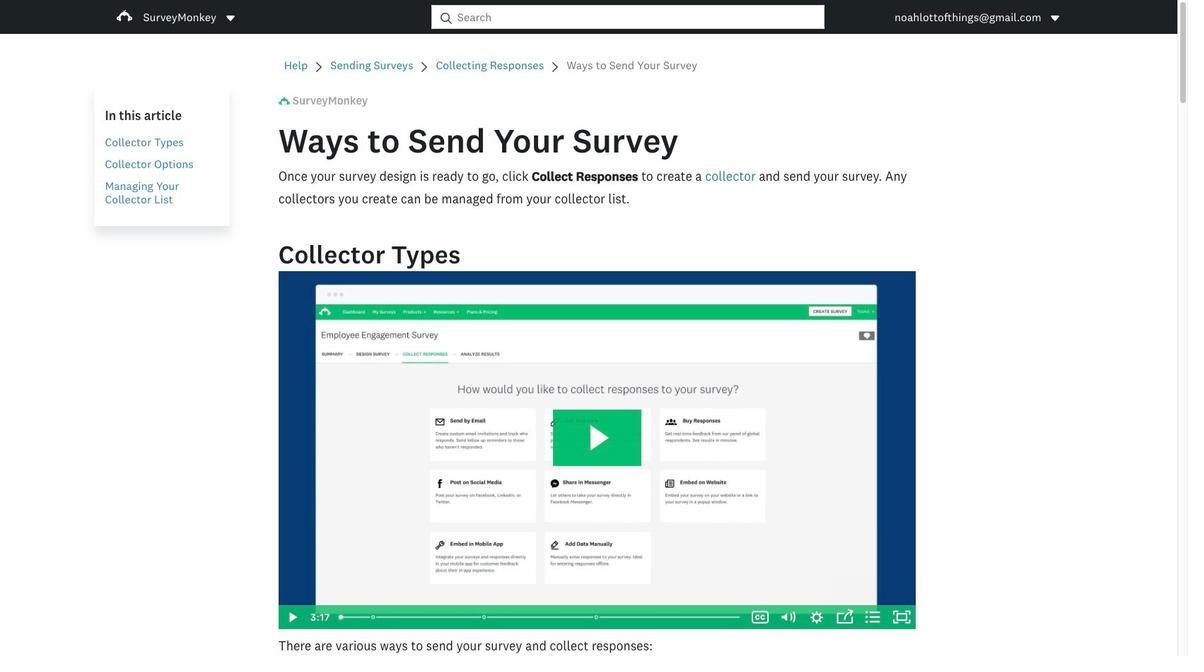 Task type: locate. For each thing, give the bounding box(es) containing it.
0 horizontal spatial open image
[[225, 12, 236, 24]]

1 horizontal spatial open image
[[1051, 15, 1060, 21]]

open image
[[225, 12, 236, 24], [1050, 12, 1061, 24]]

1 horizontal spatial open image
[[1050, 12, 1061, 24]]

video element
[[279, 272, 916, 630]]

0 horizontal spatial open image
[[226, 15, 235, 21]]

search image
[[440, 12, 452, 24]]

open image
[[226, 15, 235, 21], [1051, 15, 1060, 21]]



Task type: describe. For each thing, give the bounding box(es) containing it.
Search text field
[[452, 6, 824, 28]]

2 open image from the left
[[1050, 12, 1061, 24]]

playbar slider
[[330, 606, 746, 630]]

1 open image from the left
[[225, 12, 236, 24]]

chapter markers toolbar
[[341, 606, 739, 630]]

search image
[[440, 12, 452, 24]]

2 open image from the left
[[1051, 15, 1060, 21]]

1 open image from the left
[[226, 15, 235, 21]]



Task type: vqa. For each thing, say whether or not it's contained in the screenshot.
Open icon inside the image
no



